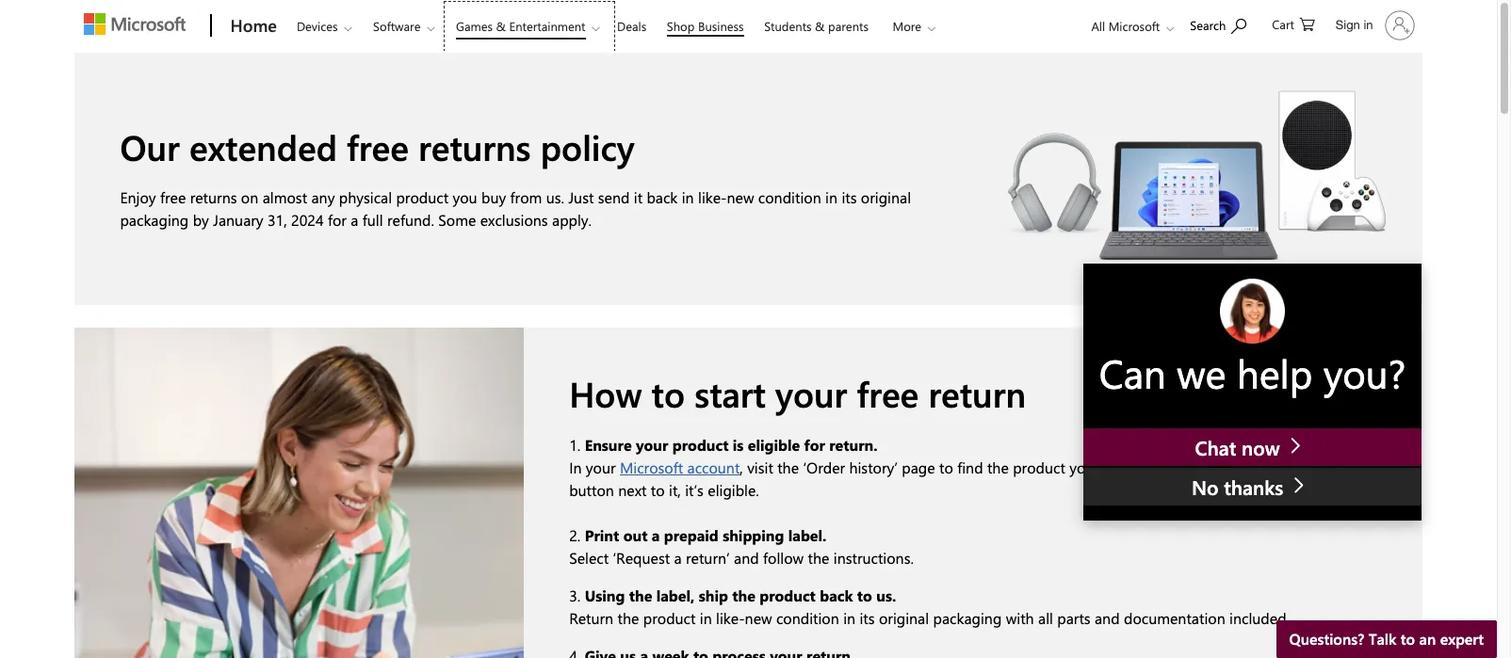 Task type: locate. For each thing, give the bounding box(es) containing it.
it's
[[685, 480, 704, 500]]

1 vertical spatial return'
[[686, 548, 730, 568]]

like-
[[698, 188, 727, 208], [716, 608, 745, 628]]

2.
[[569, 525, 581, 545]]

your up microsoft account link
[[636, 435, 669, 455]]

like- inside the enjoy free returns on almost any physical product you buy from us. just send it back in like-new condition in its original packaging by january 31, 2024 for a full refund. some exclusions apply.
[[698, 188, 727, 208]]

to left find
[[940, 458, 954, 477]]

return.
[[830, 435, 878, 455]]

return' right now
[[1321, 458, 1365, 477]]

0 horizontal spatial and
[[734, 548, 759, 568]]

1 horizontal spatial &
[[815, 18, 825, 34]]

to down instructions.
[[857, 586, 873, 606]]

next
[[618, 480, 647, 500]]

your up eligible
[[776, 371, 848, 417]]

its inside 3. using the label, ship the product back to us. return the product in like-new condition in its original packaging with all parts and documentation included.
[[860, 608, 875, 628]]

1 vertical spatial its
[[860, 608, 875, 628]]

your
[[776, 371, 848, 417], [636, 435, 669, 455], [586, 458, 616, 477]]

2 & from the left
[[815, 18, 825, 34]]

product
[[396, 188, 449, 208], [673, 435, 729, 455], [1013, 458, 1066, 477], [760, 586, 816, 606], [643, 608, 696, 628]]

0 horizontal spatial its
[[842, 188, 857, 208]]

1 vertical spatial and
[[1095, 608, 1120, 628]]

all microsoft button
[[1077, 1, 1180, 51]]

microsoft
[[1109, 18, 1160, 34], [620, 458, 683, 477]]

packaging inside the enjoy free returns on almost any physical product you buy from us. just send it back in like-new condition in its original packaging by january 31, 2024 for a full refund. some exclusions apply.
[[120, 210, 189, 230]]

1 vertical spatial returns
[[190, 188, 237, 208]]

eligible.
[[708, 480, 759, 500]]

microsoft up next
[[620, 458, 683, 477]]

all microsoft
[[1092, 18, 1160, 34]]

product right find
[[1013, 458, 1066, 477]]

like- down the ship
[[716, 608, 745, 628]]

no thanks
[[1192, 474, 1289, 500]]

0 vertical spatial returns
[[418, 123, 531, 170]]

free up the physical
[[347, 123, 409, 170]]

microsoft image
[[84, 13, 186, 35]]

any
[[311, 188, 335, 208]]

0 vertical spatial its
[[842, 188, 857, 208]]

us. left the just on the top left of page
[[546, 188, 565, 208]]

0 horizontal spatial for
[[328, 210, 347, 230]]

0 horizontal spatial returns
[[190, 188, 237, 208]]

condition
[[759, 188, 822, 208], [777, 608, 840, 628]]

packaging down enjoy
[[120, 210, 189, 230]]

a
[[351, 210, 359, 230], [1237, 458, 1244, 477], [1310, 458, 1317, 477], [652, 525, 660, 545], [674, 548, 682, 568]]

original inside the enjoy free returns on almost any physical product you buy from us. just send it back in like-new condition in its original packaging by january 31, 2024 for a full refund. some exclusions apply.
[[861, 188, 911, 208]]

Search search field
[[1181, 3, 1266, 45]]

buy
[[482, 188, 506, 208]]

an
[[1420, 630, 1437, 649]]

and right parts
[[1095, 608, 1120, 628]]

1 vertical spatial packaging
[[934, 608, 1002, 628]]

1 vertical spatial back
[[820, 586, 853, 606]]

you left purchased.
[[1070, 458, 1095, 477]]

& for students
[[815, 18, 825, 34]]

1 & from the left
[[496, 18, 506, 34]]

person smiling while using a surface device. image
[[75, 328, 524, 659]]

the right find
[[988, 458, 1009, 477]]

find
[[958, 458, 984, 477]]

on
[[241, 188, 259, 208]]

for inside the enjoy free returns on almost any physical product you buy from us. just send it back in like-new condition in its original packaging by january 31, 2024 for a full refund. some exclusions apply.
[[328, 210, 347, 230]]

returns up by
[[190, 188, 237, 208]]

1 horizontal spatial its
[[860, 608, 875, 628]]

january
[[213, 210, 263, 230]]

us.
[[546, 188, 565, 208], [877, 586, 897, 606]]

to left the start
[[652, 371, 685, 417]]

product up refund. in the left top of the page
[[396, 188, 449, 208]]

its
[[842, 188, 857, 208], [860, 608, 875, 628]]

the inside 2. print out a prepaid shipping label. select 'request a return' and follow the instructions.
[[808, 548, 830, 568]]

return' inside 2. print out a prepaid shipping label. select 'request a return' and follow the instructions.
[[686, 548, 730, 568]]

the
[[778, 458, 799, 477], [988, 458, 1009, 477], [808, 548, 830, 568], [629, 586, 652, 606], [733, 586, 756, 606], [618, 608, 639, 628]]

0 vertical spatial you
[[453, 188, 477, 208]]

and down shipping
[[734, 548, 759, 568]]

condition inside 3. using the label, ship the product back to us. return the product in like-new condition in its original packaging with all parts and documentation included.
[[777, 608, 840, 628]]

1 vertical spatial like-
[[716, 608, 745, 628]]

by
[[193, 210, 209, 230]]

0 vertical spatial return'
[[1321, 458, 1365, 477]]

3.
[[569, 586, 581, 606]]

you inside , visit the 'order history' page to find the product you purchased. if there's a 'request a return' button next to it, it's eligible.
[[1070, 458, 1095, 477]]

1 horizontal spatial you
[[1070, 458, 1095, 477]]

&
[[496, 18, 506, 34], [815, 18, 825, 34]]

its inside the enjoy free returns on almost any physical product you buy from us. just send it back in like-new condition in its original packaging by january 31, 2024 for a full refund. some exclusions apply.
[[842, 188, 857, 208]]

product down label,
[[643, 608, 696, 628]]

you
[[453, 188, 477, 208], [1070, 458, 1095, 477]]

send
[[598, 188, 630, 208]]

1 horizontal spatial and
[[1095, 608, 1120, 628]]

0 vertical spatial 'request
[[1248, 458, 1306, 477]]

students & parents link
[[756, 1, 877, 46]]

1 horizontal spatial for
[[804, 435, 825, 455]]

refund.
[[387, 210, 434, 230]]

1 vertical spatial us.
[[877, 586, 897, 606]]

for up 'order
[[804, 435, 825, 455]]

product up account
[[673, 435, 729, 455]]

software
[[373, 18, 421, 34]]

free right enjoy
[[160, 188, 186, 208]]

back right it
[[647, 188, 678, 208]]

back down instructions.
[[820, 586, 853, 606]]

1 vertical spatial new
[[745, 608, 772, 628]]

us. inside 3. using the label, ship the product back to us. return the product in like-new condition in its original packaging with all parts and documentation included.
[[877, 586, 897, 606]]

label,
[[657, 586, 695, 606]]

your down ensure
[[586, 458, 616, 477]]

0 vertical spatial new
[[727, 188, 754, 208]]

for down the 'any'
[[328, 210, 347, 230]]

returns up buy
[[418, 123, 531, 170]]

0 horizontal spatial &
[[496, 18, 506, 34]]

0 vertical spatial free
[[347, 123, 409, 170]]

2 horizontal spatial free
[[857, 371, 919, 417]]

our
[[120, 123, 180, 170]]

deals
[[617, 18, 647, 34]]

for
[[328, 210, 347, 230], [804, 435, 825, 455]]

parts
[[1058, 608, 1091, 628]]

1 horizontal spatial us.
[[877, 586, 897, 606]]

business
[[698, 18, 744, 34]]

1 vertical spatial microsoft
[[620, 458, 683, 477]]

0 vertical spatial back
[[647, 188, 678, 208]]

1 vertical spatial original
[[879, 608, 929, 628]]

documentation
[[1124, 608, 1226, 628]]

microsoft right all
[[1109, 18, 1160, 34]]

,
[[740, 458, 743, 477]]

packaging left with
[[934, 608, 1002, 628]]

cart link
[[1273, 1, 1316, 46]]

condition inside the enjoy free returns on almost any physical product you buy from us. just send it back in like-new condition in its original packaging by january 31, 2024 for a full refund. some exclusions apply.
[[759, 188, 822, 208]]

you up some
[[453, 188, 477, 208]]

0 vertical spatial for
[[328, 210, 347, 230]]

0 vertical spatial us.
[[546, 188, 565, 208]]

is
[[733, 435, 744, 455]]

0 horizontal spatial your
[[586, 458, 616, 477]]

product inside , visit the 'order history' page to find the product you purchased. if there's a 'request a return' button next to it, it's eligible.
[[1013, 458, 1066, 477]]

like- inside 3. using the label, ship the product back to us. return the product in like-new condition in its original packaging with all parts and documentation included.
[[716, 608, 745, 628]]

0 vertical spatial packaging
[[120, 210, 189, 230]]

to
[[652, 371, 685, 417], [940, 458, 954, 477], [651, 480, 665, 500], [857, 586, 873, 606], [1436, 588, 1450, 608], [1401, 630, 1416, 649]]

returns
[[418, 123, 531, 170], [190, 188, 237, 208]]

new
[[727, 188, 754, 208], [745, 608, 772, 628]]

visit
[[748, 458, 774, 477]]

a variety of surface devices. image
[[973, 53, 1423, 305]]

the down eligible
[[778, 458, 799, 477]]

1 vertical spatial 'request
[[613, 548, 670, 568]]

1 horizontal spatial free
[[347, 123, 409, 170]]

sign
[[1336, 18, 1361, 32]]

0 horizontal spatial packaging
[[120, 210, 189, 230]]

0 horizontal spatial microsoft
[[620, 458, 683, 477]]

1 horizontal spatial returns
[[418, 123, 531, 170]]

our extended free returns policy
[[120, 123, 635, 170]]

0 horizontal spatial 'request
[[613, 548, 670, 568]]

1 horizontal spatial back
[[820, 586, 853, 606]]

free up return.
[[857, 371, 919, 417]]

students
[[764, 18, 812, 34]]

from
[[510, 188, 542, 208]]

0 horizontal spatial return'
[[686, 548, 730, 568]]

0 vertical spatial your
[[776, 371, 848, 417]]

to left an
[[1401, 630, 1416, 649]]

0 vertical spatial and
[[734, 548, 759, 568]]

enjoy free returns on almost any physical product you buy from us. just send it back in like-new condition in its original packaging by january 31, 2024 for a full refund. some exclusions apply.
[[120, 188, 911, 230]]

like- right it
[[698, 188, 727, 208]]

entertainment
[[509, 18, 586, 34]]

sign in
[[1336, 18, 1374, 32]]

all
[[1092, 18, 1106, 34]]

just
[[569, 188, 594, 208]]

0 vertical spatial original
[[861, 188, 911, 208]]

search button
[[1182, 3, 1255, 45]]

& left parents
[[815, 18, 825, 34]]

no thanks button
[[1084, 468, 1422, 506]]

how
[[569, 371, 642, 417]]

1 vertical spatial free
[[160, 188, 186, 208]]

follow
[[763, 548, 804, 568]]

return' down prepaid
[[686, 548, 730, 568]]

and
[[734, 548, 759, 568], [1095, 608, 1120, 628]]

1 vertical spatial condition
[[777, 608, 840, 628]]

original inside 3. using the label, ship the product back to us. return the product in like-new condition in its original packaging with all parts and documentation included.
[[879, 608, 929, 628]]

back
[[647, 188, 678, 208], [820, 586, 853, 606]]

top
[[1454, 588, 1478, 608]]

back to top
[[1400, 588, 1478, 608]]

1 horizontal spatial return'
[[1321, 458, 1365, 477]]

a inside the enjoy free returns on almost any physical product you buy from us. just send it back in like-new condition in its original packaging by january 31, 2024 for a full refund. some exclusions apply.
[[351, 210, 359, 230]]

2024
[[291, 210, 324, 230]]

1 horizontal spatial microsoft
[[1109, 18, 1160, 34]]

0 vertical spatial like-
[[698, 188, 727, 208]]

0 horizontal spatial free
[[160, 188, 186, 208]]

1 horizontal spatial packaging
[[934, 608, 1002, 628]]

extended
[[189, 123, 337, 170]]

'request inside 2. print out a prepaid shipping label. select 'request a return' and follow the instructions.
[[613, 548, 670, 568]]

games & entertainment
[[456, 18, 586, 34]]

0 vertical spatial microsoft
[[1109, 18, 1160, 34]]

free
[[347, 123, 409, 170], [160, 188, 186, 208], [857, 371, 919, 417]]

& inside dropdown button
[[496, 18, 506, 34]]

us. down instructions.
[[877, 586, 897, 606]]

1 horizontal spatial 'request
[[1248, 458, 1306, 477]]

1 vertical spatial you
[[1070, 458, 1095, 477]]

exclusions
[[480, 210, 548, 230]]

0 horizontal spatial us.
[[546, 188, 565, 208]]

account
[[688, 458, 740, 477]]

0 horizontal spatial you
[[453, 188, 477, 208]]

packaging inside 3. using the label, ship the product back to us. return the product in like-new condition in its original packaging with all parts and documentation included.
[[934, 608, 1002, 628]]

& right games
[[496, 18, 506, 34]]

the down label.
[[808, 548, 830, 568]]

0 vertical spatial condition
[[759, 188, 822, 208]]

1 vertical spatial for
[[804, 435, 825, 455]]

1 vertical spatial your
[[636, 435, 669, 455]]

0 horizontal spatial back
[[647, 188, 678, 208]]



Task type: describe. For each thing, give the bounding box(es) containing it.
help
[[1237, 347, 1313, 400]]

software button
[[361, 1, 450, 51]]

we
[[1177, 347, 1227, 400]]

ensure
[[585, 435, 632, 455]]

can we help you?
[[1100, 347, 1406, 400]]

history'
[[850, 458, 898, 477]]

enjoy
[[120, 188, 156, 208]]

games
[[456, 18, 493, 34]]

product inside the enjoy free returns on almost any physical product you buy from us. just send it back in like-new condition in its original packaging by january 31, 2024 for a full refund. some exclusions apply.
[[396, 188, 449, 208]]

to inside 3. using the label, ship the product back to us. return the product in like-new condition in its original packaging with all parts and documentation included.
[[857, 586, 873, 606]]

ship
[[699, 586, 728, 606]]

the right the ship
[[733, 586, 756, 606]]

product inside 1. ensure your product is eligible for return. in your microsoft account
[[673, 435, 729, 455]]

for inside 1. ensure your product is eligible for return. in your microsoft account
[[804, 435, 825, 455]]

3. using the label, ship the product back to us. return the product in like-new condition in its original packaging with all parts and documentation included.
[[569, 586, 1294, 628]]

return
[[929, 371, 1026, 417]]

devices button
[[285, 1, 367, 51]]

talk
[[1369, 630, 1397, 649]]

apply.
[[552, 210, 592, 230]]

new inside 3. using the label, ship the product back to us. return the product in like-new condition in its original packaging with all parts and documentation included.
[[745, 608, 772, 628]]

questions? talk to an expert button
[[1277, 621, 1498, 659]]

policy
[[541, 123, 635, 170]]

full
[[363, 210, 383, 230]]

back inside the enjoy free returns on almost any physical product you buy from us. just send it back in like-new condition in its original packaging by january 31, 2024 for a full refund. some exclusions apply.
[[647, 188, 678, 208]]

if
[[1175, 458, 1184, 477]]

expert
[[1441, 630, 1484, 649]]

to inside dropdown button
[[1401, 630, 1416, 649]]

thanks
[[1225, 474, 1284, 500]]

& for games
[[496, 18, 506, 34]]

cart
[[1273, 16, 1295, 32]]

2 horizontal spatial your
[[776, 371, 848, 417]]

with
[[1006, 608, 1034, 628]]

the left label,
[[629, 586, 652, 606]]

included.
[[1230, 608, 1290, 628]]

microsoft inside 1. ensure your product is eligible for return. in your microsoft account
[[620, 458, 683, 477]]

'order
[[803, 458, 845, 477]]

chat now
[[1196, 434, 1286, 461]]

label.
[[789, 525, 827, 545]]

shop business
[[667, 18, 744, 34]]

1. ensure your product is eligible for return. in your microsoft account
[[569, 435, 878, 477]]

2 vertical spatial your
[[586, 458, 616, 477]]

parents
[[828, 18, 869, 34]]

deals link
[[609, 1, 655, 46]]

to left it,
[[651, 480, 665, 500]]

2 vertical spatial free
[[857, 371, 919, 417]]

almost
[[263, 188, 307, 208]]

microsoft inside all microsoft dropdown button
[[1109, 18, 1160, 34]]

page
[[902, 458, 936, 477]]

shop
[[667, 18, 695, 34]]

prepaid
[[664, 525, 719, 545]]

there's
[[1188, 458, 1232, 477]]

out
[[624, 525, 648, 545]]

back to top link
[[1362, 580, 1498, 617]]

chat now button
[[1084, 429, 1422, 466]]

shop business link
[[659, 1, 753, 46]]

questions? talk to an expert
[[1290, 630, 1484, 649]]

shipping
[[723, 525, 784, 545]]

and inside 2. print out a prepaid shipping label. select 'request a return' and follow the instructions.
[[734, 548, 759, 568]]

all
[[1039, 608, 1054, 628]]

in
[[569, 458, 582, 477]]

students & parents
[[764, 18, 869, 34]]

instructions.
[[834, 548, 914, 568]]

purchased.
[[1099, 458, 1171, 477]]

to left top
[[1436, 588, 1450, 608]]

free inside the enjoy free returns on almost any physical product you buy from us. just send it back in like-new condition in its original packaging by january 31, 2024 for a full refund. some exclusions apply.
[[160, 188, 186, 208]]

using
[[585, 586, 625, 606]]

new inside the enjoy free returns on almost any physical product you buy from us. just send it back in like-new condition in its original packaging by january 31, 2024 for a full refund. some exclusions apply.
[[727, 188, 754, 208]]

1 horizontal spatial your
[[636, 435, 669, 455]]

more button
[[881, 1, 951, 51]]

and inside 3. using the label, ship the product back to us. return the product in like-new condition in its original packaging with all parts and documentation included.
[[1095, 608, 1120, 628]]

31,
[[268, 210, 287, 230]]

now
[[1242, 434, 1281, 461]]

2. print out a prepaid shipping label. select 'request a return' and follow the instructions.
[[569, 525, 914, 568]]

1.
[[569, 435, 581, 455]]

in inside sign in link
[[1364, 18, 1374, 32]]

questions?
[[1290, 630, 1365, 649]]

back inside 3. using the label, ship the product back to us. return the product in like-new condition in its original packaging with all parts and documentation included.
[[820, 586, 853, 606]]

you inside the enjoy free returns on almost any physical product you buy from us. just send it back in like-new condition in its original packaging by january 31, 2024 for a full refund. some exclusions apply.
[[453, 188, 477, 208]]

returns inside the enjoy free returns on almost any physical product you buy from us. just send it back in like-new condition in its original packaging by january 31, 2024 for a full refund. some exclusions apply.
[[190, 188, 237, 208]]

start
[[695, 371, 766, 417]]

back
[[1400, 588, 1431, 608]]

search
[[1191, 17, 1227, 33]]

us. inside the enjoy free returns on almost any physical product you buy from us. just send it back in like-new condition in its original packaging by january 31, 2024 for a full refund. some exclusions apply.
[[546, 188, 565, 208]]

eligible
[[748, 435, 800, 455]]

more
[[893, 18, 922, 34]]

no
[[1192, 474, 1219, 500]]

button
[[569, 480, 614, 500]]

print
[[585, 525, 619, 545]]

select
[[569, 548, 609, 568]]

the down using
[[618, 608, 639, 628]]

you?
[[1324, 347, 1406, 400]]

product down follow
[[760, 586, 816, 606]]

sign in link
[[1325, 3, 1423, 48]]

chat
[[1196, 434, 1237, 461]]

it
[[634, 188, 643, 208]]

, visit the 'order history' page to find the product you purchased. if there's a 'request a return' button next to it, it's eligible.
[[569, 458, 1365, 500]]

some
[[439, 210, 476, 230]]

'request inside , visit the 'order history' page to find the product you purchased. if there's a 'request a return' button next to it, it's eligible.
[[1248, 458, 1306, 477]]

return' inside , visit the 'order history' page to find the product you purchased. if there's a 'request a return' button next to it, it's eligible.
[[1321, 458, 1365, 477]]

return
[[569, 608, 614, 628]]

physical
[[339, 188, 392, 208]]

games & entertainment button
[[444, 1, 615, 51]]

how to start your free return
[[569, 371, 1026, 417]]



Task type: vqa. For each thing, say whether or not it's contained in the screenshot.
almost
yes



